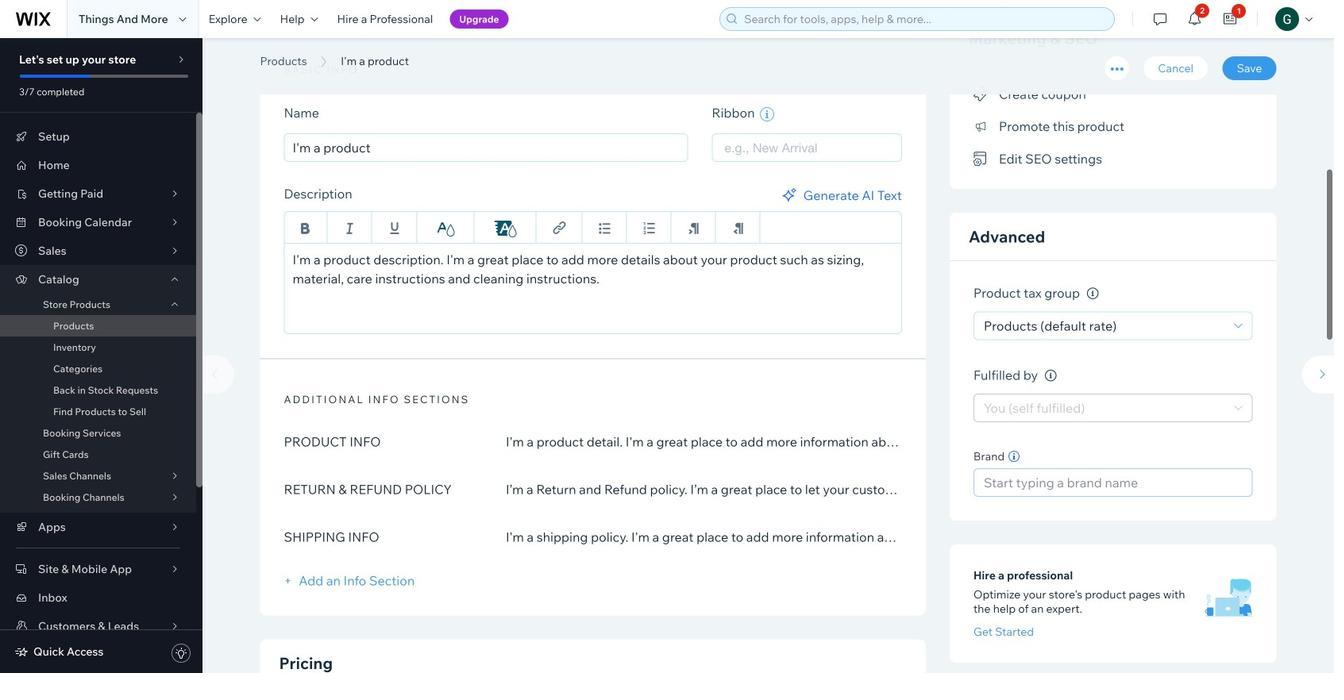 Task type: describe. For each thing, give the bounding box(es) containing it.
Search for tools, apps, help & more... field
[[739, 8, 1110, 30]]

seo settings image
[[973, 152, 989, 166]]

sidebar element
[[0, 38, 202, 673]]

Select box search field
[[725, 134, 889, 161]]

Start typing a brand name field
[[979, 469, 1247, 496]]

promote image
[[973, 119, 989, 134]]



Task type: locate. For each thing, give the bounding box(es) containing it.
false text field
[[284, 243, 902, 334]]

0 horizontal spatial info tooltip image
[[1045, 370, 1057, 382]]

info tooltip image
[[1087, 288, 1099, 300], [1045, 370, 1057, 382]]

1 horizontal spatial info tooltip image
[[1087, 288, 1099, 300]]

promote coupon image
[[973, 87, 989, 101]]

0 vertical spatial info tooltip image
[[1087, 288, 1099, 300]]

Add a product name text field
[[284, 133, 688, 162]]

form
[[195, 0, 1334, 673]]

1 vertical spatial info tooltip image
[[1045, 370, 1057, 382]]



Task type: vqa. For each thing, say whether or not it's contained in the screenshot.
THE 'SOLUTIONS'
no



